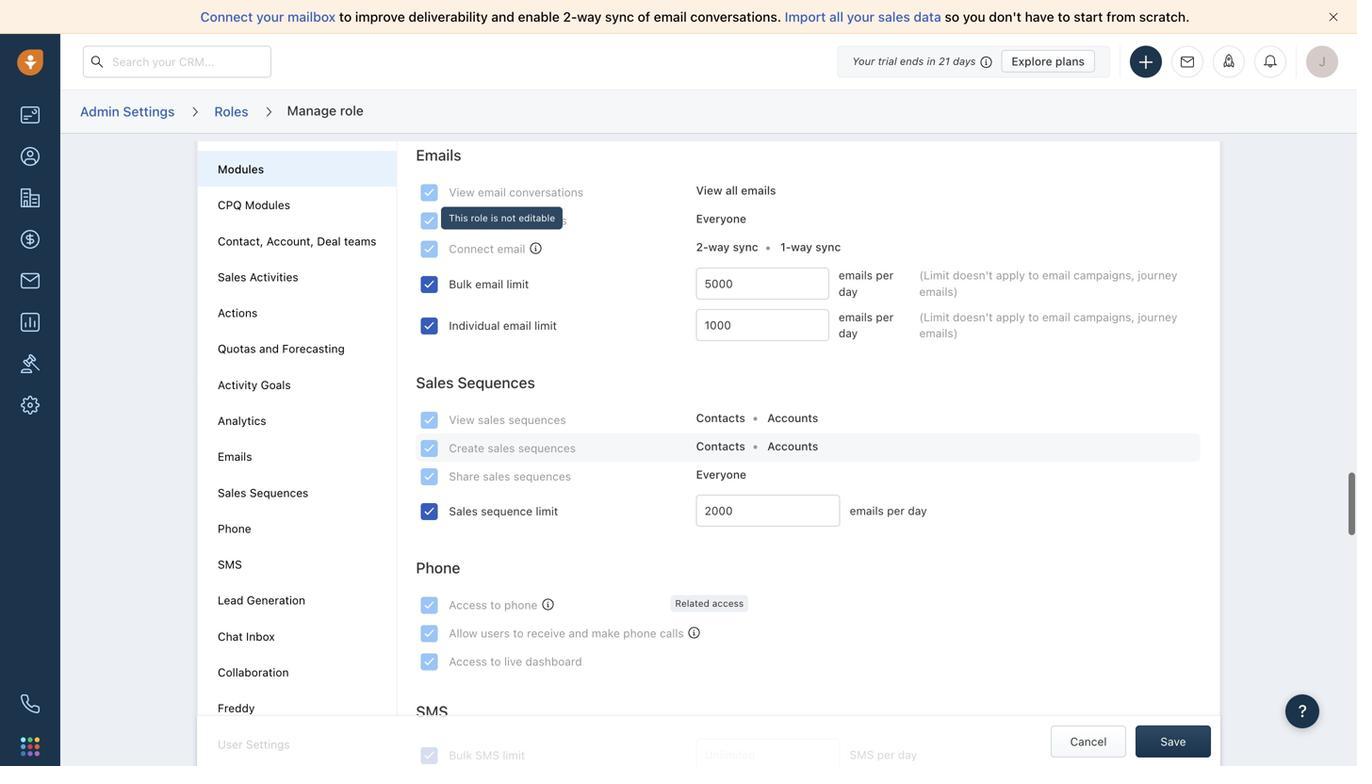 Task type: describe. For each thing, give the bounding box(es) containing it.
emails for bulk email limit
[[839, 269, 873, 282]]

contact,
[[218, 235, 263, 248]]

sales left sequence
[[449, 505, 478, 518]]

is
[[491, 213, 498, 224]]

activity goals link
[[218, 378, 291, 392]]

individual email limit
[[449, 319, 557, 332]]

activities
[[250, 271, 299, 284]]

1 horizontal spatial sales sequences
[[416, 374, 535, 392]]

phone element
[[11, 685, 49, 723]]

so
[[945, 9, 960, 25]]

inbox
[[246, 630, 275, 643]]

enter value number field for sales sequences
[[696, 495, 841, 527]]

from
[[1107, 9, 1136, 25]]

connect for connect your mailbox to improve deliverability and enable 2-way sync of email conversations. import all your sales data so you don't have to start from scratch.
[[200, 9, 253, 25]]

access for access to live dashboard
[[449, 655, 487, 668]]

ends
[[900, 55, 924, 67]]

share sales sequences
[[449, 470, 571, 483]]

0 horizontal spatial sync
[[605, 9, 634, 25]]

1 vertical spatial sales sequences
[[218, 486, 309, 499]]

sales activities
[[218, 271, 299, 284]]

don't
[[989, 9, 1022, 25]]

cpq modules link
[[218, 199, 290, 212]]

import
[[785, 9, 826, 25]]

0 horizontal spatial sequences
[[250, 486, 309, 499]]

1 vertical spatial modules
[[245, 199, 290, 212]]

1 your from the left
[[256, 9, 284, 25]]

roles link
[[213, 97, 249, 127]]

cancel
[[1071, 735, 1107, 749]]

limit for sales sequence limit
[[536, 505, 558, 518]]

day for individual email limit
[[839, 327, 858, 340]]

way for 2-way sync
[[709, 241, 730, 254]]

days
[[953, 55, 976, 67]]

share for share email templates
[[449, 214, 480, 227]]

receive
[[527, 627, 566, 640]]

contact, account, deal teams
[[218, 235, 377, 248]]

0 vertical spatial sequences
[[458, 374, 535, 392]]

live
[[504, 655, 522, 668]]

goals
[[261, 378, 291, 392]]

calls
[[660, 627, 684, 640]]

create
[[449, 442, 485, 455]]

create sales sequences
[[449, 442, 576, 455]]

Search your CRM... text field
[[83, 46, 272, 78]]

enable
[[518, 9, 560, 25]]

share for share sales sequences
[[449, 470, 480, 483]]

lead
[[218, 594, 244, 607]]

related
[[675, 598, 710, 609]]

this role is not editable
[[449, 213, 555, 224]]

you
[[963, 9, 986, 25]]

emails) for bulk email limit
[[920, 285, 958, 298]]

sales left data
[[878, 9, 911, 25]]

phone image
[[21, 695, 40, 714]]

editable
[[519, 213, 555, 224]]

this role is not editable tooltip
[[441, 207, 563, 234]]

2-way sync
[[696, 241, 759, 254]]

enter value number field for emails
[[696, 268, 830, 300]]

sms link
[[218, 558, 242, 571]]

plans
[[1056, 55, 1085, 68]]

admin settings
[[80, 104, 175, 119]]

per for sales sequence limit
[[887, 504, 905, 517]]

share email templates
[[449, 214, 567, 227]]

activity goals
[[218, 378, 291, 392]]

access to live dashboard
[[449, 655, 582, 668]]

view for view all emails
[[696, 184, 723, 197]]

manage
[[287, 103, 337, 118]]

roles
[[214, 104, 249, 119]]

emails per day for emails
[[839, 269, 894, 298]]

manage role
[[287, 103, 364, 118]]

(limit doesn't apply to email campaigns, journey emails) for individual email limit
[[920, 311, 1178, 340]]

limit for bulk sms limit
[[503, 749, 525, 762]]

role for manage
[[340, 103, 364, 118]]

journey for individual email limit
[[1138, 311, 1178, 324]]

sales for create sales sequences
[[488, 442, 515, 455]]

deliverability
[[409, 9, 488, 25]]

sequences for view sales sequences
[[509, 413, 566, 427]]

quotas
[[218, 342, 256, 356]]

forecasting
[[282, 342, 345, 356]]

apply for individual email limit
[[996, 311, 1026, 324]]

have
[[1025, 9, 1055, 25]]

freddy
[[218, 702, 255, 715]]

conversations
[[509, 186, 584, 199]]

connect email
[[449, 243, 526, 256]]

0 vertical spatial all
[[830, 9, 844, 25]]

doesn't for individual email limit
[[953, 311, 993, 324]]

connect your mailbox to improve deliverability and enable 2-way sync of email conversations. import all your sales data so you don't have to start from scratch.
[[200, 9, 1190, 25]]

0 horizontal spatial phone
[[504, 599, 538, 612]]

admin settings link
[[79, 97, 176, 127]]

1-way sync
[[781, 241, 841, 254]]

view for view email conversations
[[449, 186, 475, 199]]

actions
[[218, 306, 258, 320]]

1 vertical spatial emails per day
[[839, 311, 894, 340]]

(limit for individual email limit
[[920, 311, 950, 324]]

contacts for create sales sequences
[[696, 440, 746, 453]]

sync for 2-way sync
[[733, 241, 759, 254]]

day for sales sequence limit
[[908, 504, 927, 517]]

emails for individual email limit
[[839, 311, 873, 324]]

view sales sequences
[[449, 413, 566, 427]]

access to phone
[[449, 599, 538, 612]]

dashboard
[[526, 655, 582, 668]]

per for bulk sms limit
[[878, 749, 895, 762]]

explore plans link
[[1002, 50, 1096, 73]]

2 enter value number field from the top
[[696, 309, 830, 341]]

actions link
[[218, 306, 258, 320]]

per for bulk email limit
[[876, 269, 894, 282]]

21
[[939, 55, 950, 67]]

account,
[[267, 235, 314, 248]]

view all emails
[[696, 184, 776, 197]]

scratch.
[[1140, 9, 1190, 25]]

admin
[[80, 104, 120, 119]]

1 vertical spatial emails
[[218, 450, 252, 464]]

phone link
[[218, 522, 251, 535]]

bulk sms limit
[[449, 749, 525, 762]]

trial
[[878, 55, 897, 67]]

sequence
[[481, 505, 533, 518]]

sales activities link
[[218, 271, 299, 284]]

your trial ends in 21 days
[[853, 55, 976, 67]]

way for 1-way sync
[[791, 241, 813, 254]]

0 horizontal spatial way
[[577, 9, 602, 25]]

allow
[[449, 627, 478, 640]]

role for this
[[471, 213, 488, 224]]

teams
[[344, 235, 377, 248]]

1 horizontal spatial phone
[[416, 559, 460, 577]]

chat inbox
[[218, 630, 275, 643]]



Task type: locate. For each thing, give the bounding box(es) containing it.
0 vertical spatial (limit doesn't apply to email campaigns, journey emails)
[[920, 269, 1178, 298]]

2 vertical spatial enter value number field
[[696, 495, 841, 527]]

1 apply from the top
[[996, 269, 1026, 282]]

campaigns, for bulk email limit
[[1074, 269, 1135, 282]]

sales sequences link
[[218, 486, 309, 499]]

1 horizontal spatial all
[[830, 9, 844, 25]]

apply
[[996, 269, 1026, 282], [996, 311, 1026, 324]]

view up 2-way sync
[[696, 184, 723, 197]]

sms
[[218, 558, 242, 571], [416, 703, 448, 721], [850, 749, 874, 762], [475, 749, 500, 762]]

sequences for share sales sequences
[[514, 470, 571, 483]]

0 horizontal spatial all
[[726, 184, 738, 197]]

1 (limit doesn't apply to email campaigns, journey emails) from the top
[[920, 269, 1178, 298]]

emails link
[[218, 450, 252, 464]]

1 vertical spatial doesn't
[[953, 311, 993, 324]]

sales down view sales sequences in the left of the page
[[488, 442, 515, 455]]

analytics
[[218, 414, 266, 428]]

sequences down create sales sequences
[[514, 470, 571, 483]]

accounts
[[768, 411, 819, 425], [768, 440, 819, 453]]

1 horizontal spatial emails
[[416, 146, 462, 164]]

2 share from the top
[[449, 470, 480, 483]]

1 enter value number field from the top
[[696, 268, 830, 300]]

Enter value number field
[[696, 268, 830, 300], [696, 309, 830, 341], [696, 495, 841, 527]]

freshworks switcher image
[[21, 738, 40, 756]]

view up this at the left top of the page
[[449, 186, 475, 199]]

accounts for create sales sequences
[[768, 440, 819, 453]]

start
[[1074, 9, 1103, 25]]

settings right user
[[246, 738, 290, 751]]

sales up phone link
[[218, 486, 247, 499]]

2 (limit doesn't apply to email campaigns, journey emails) from the top
[[920, 311, 1178, 340]]

improve
[[355, 9, 405, 25]]

1 emails) from the top
[[920, 285, 958, 298]]

all up 2-way sync
[[726, 184, 738, 197]]

0 horizontal spatial connect
[[200, 9, 253, 25]]

bulk for bulk email limit
[[449, 278, 472, 291]]

access up allow
[[449, 599, 487, 612]]

make
[[592, 627, 620, 640]]

not
[[501, 213, 516, 224]]

templates
[[514, 214, 567, 227]]

0 vertical spatial enter value number field
[[696, 268, 830, 300]]

way right 2-way sync
[[791, 241, 813, 254]]

sync left of
[[605, 9, 634, 25]]

emails)
[[920, 285, 958, 298], [920, 327, 958, 340]]

bulk
[[449, 278, 472, 291], [449, 749, 472, 762]]

sync right 1-
[[816, 241, 841, 254]]

limit for individual email limit
[[535, 319, 557, 332]]

0 vertical spatial (limit
[[920, 269, 950, 282]]

0 horizontal spatial your
[[256, 9, 284, 25]]

connect for connect email
[[449, 243, 494, 256]]

limit right individual
[[535, 319, 557, 332]]

1 access from the top
[[449, 599, 487, 612]]

connect down this at the left top of the page
[[449, 243, 494, 256]]

emails for sales sequence limit
[[850, 504, 884, 517]]

2-
[[563, 9, 577, 25], [696, 241, 709, 254]]

0 vertical spatial phone
[[218, 522, 251, 535]]

0 vertical spatial settings
[[123, 104, 175, 119]]

everyone for share email templates
[[696, 212, 747, 226]]

(limit doesn't apply to email campaigns, journey emails)
[[920, 269, 1178, 298], [920, 311, 1178, 340]]

0 horizontal spatial and
[[259, 342, 279, 356]]

sequences
[[509, 413, 566, 427], [518, 442, 576, 455], [514, 470, 571, 483]]

role left is
[[471, 213, 488, 224]]

Unlimited number field
[[696, 739, 841, 767]]

phone up 'sms' link
[[218, 522, 251, 535]]

individual
[[449, 319, 500, 332]]

0 horizontal spatial emails
[[218, 450, 252, 464]]

0 horizontal spatial phone
[[218, 522, 251, 535]]

1 vertical spatial campaigns,
[[1074, 311, 1135, 324]]

journey
[[1138, 269, 1178, 282], [1138, 311, 1178, 324]]

user settings link
[[218, 738, 290, 751]]

1 everyone from the top
[[696, 212, 747, 226]]

way down view all emails
[[709, 241, 730, 254]]

settings inside admin settings link
[[123, 104, 175, 119]]

includes the ability to view and delete call recordings image
[[542, 599, 554, 610]]

in
[[927, 55, 936, 67]]

0 vertical spatial accounts
[[768, 411, 819, 425]]

1 bulk from the top
[[449, 278, 472, 291]]

limit for bulk email limit
[[507, 278, 529, 291]]

1 horizontal spatial sync
[[733, 241, 759, 254]]

1 horizontal spatial connect
[[449, 243, 494, 256]]

modules right cpq
[[245, 199, 290, 212]]

and left make
[[569, 627, 589, 640]]

your
[[853, 55, 875, 67]]

sequences up share sales sequences
[[518, 442, 576, 455]]

sales down create sales sequences
[[483, 470, 511, 483]]

0 vertical spatial everyone
[[696, 212, 747, 226]]

emails per day
[[839, 269, 894, 298], [839, 311, 894, 340], [850, 504, 927, 517]]

accounts for view sales sequences
[[768, 411, 819, 425]]

1 vertical spatial role
[[471, 213, 488, 224]]

2 vertical spatial and
[[569, 627, 589, 640]]

2 vertical spatial emails per day
[[850, 504, 927, 517]]

view up create
[[449, 413, 475, 427]]

1 horizontal spatial role
[[471, 213, 488, 224]]

0 horizontal spatial role
[[340, 103, 364, 118]]

quotas and forecasting link
[[218, 342, 345, 356]]

1 horizontal spatial 2-
[[696, 241, 709, 254]]

limit
[[507, 278, 529, 291], [535, 319, 557, 332], [536, 505, 558, 518], [503, 749, 525, 762]]

(limit doesn't apply to email campaigns, journey emails) for bulk email limit
[[920, 269, 1178, 298]]

1 doesn't from the top
[[953, 269, 993, 282]]

sales sequences up view sales sequences in the left of the page
[[416, 374, 535, 392]]

2 apply from the top
[[996, 311, 1026, 324]]

1 (limit from the top
[[920, 269, 950, 282]]

connect
[[200, 9, 253, 25], [449, 243, 494, 256]]

1 vertical spatial 2-
[[696, 241, 709, 254]]

1 vertical spatial accounts
[[768, 440, 819, 453]]

of
[[638, 9, 651, 25]]

emails
[[416, 146, 462, 164], [218, 450, 252, 464]]

2 contacts from the top
[[696, 440, 746, 453]]

2 (limit from the top
[[920, 311, 950, 324]]

0 horizontal spatial 2-
[[563, 9, 577, 25]]

1 vertical spatial settings
[[246, 738, 290, 751]]

send email image
[[1181, 56, 1195, 68]]

0 horizontal spatial sales sequences
[[218, 486, 309, 499]]

1 journey from the top
[[1138, 269, 1178, 282]]

1 share from the top
[[449, 214, 480, 227]]

explore plans
[[1012, 55, 1085, 68]]

0 vertical spatial sales sequences
[[416, 374, 535, 392]]

mailbox
[[288, 9, 336, 25]]

day for bulk sms limit
[[898, 749, 918, 762]]

sales for share sales sequences
[[483, 470, 511, 483]]

limit right sequence
[[536, 505, 558, 518]]

connect up search your crm... text box
[[200, 9, 253, 25]]

1 vertical spatial bulk
[[449, 749, 472, 762]]

to use the built-in phone dialer or phone apps built from our marketplace, enable this permission image
[[689, 627, 700, 639]]

2 bulk from the top
[[449, 749, 472, 762]]

everyone for share sales sequences
[[696, 468, 747, 481]]

share left is
[[449, 214, 480, 227]]

0 vertical spatial share
[[449, 214, 480, 227]]

0 vertical spatial sequences
[[509, 413, 566, 427]]

freddy link
[[218, 702, 255, 715]]

0 vertical spatial emails per day
[[839, 269, 894, 298]]

all right import
[[830, 9, 844, 25]]

sync for 1-way sync
[[816, 241, 841, 254]]

everyone
[[696, 212, 747, 226], [696, 468, 747, 481]]

cpq modules
[[218, 199, 290, 212]]

email
[[654, 9, 687, 25], [478, 186, 506, 199], [483, 214, 511, 227], [497, 243, 526, 256], [1043, 269, 1071, 282], [475, 278, 504, 291], [1043, 311, 1071, 324], [503, 319, 532, 332]]

1 vertical spatial apply
[[996, 311, 1026, 324]]

access
[[713, 598, 744, 609]]

generation
[[247, 594, 306, 607]]

settings for admin settings
[[123, 104, 175, 119]]

sequences up create sales sequences
[[509, 413, 566, 427]]

(limit for bulk email limit
[[920, 269, 950, 282]]

2- right enable
[[563, 9, 577, 25]]

settings for user settings
[[246, 738, 290, 751]]

2 everyone from the top
[[696, 468, 747, 481]]

2 journey from the top
[[1138, 311, 1178, 324]]

1 vertical spatial (limit doesn't apply to email campaigns, journey emails)
[[920, 311, 1178, 340]]

1 accounts from the top
[[768, 411, 819, 425]]

emails down analytics link
[[218, 450, 252, 464]]

bulk for bulk sms limit
[[449, 749, 472, 762]]

1 vertical spatial all
[[726, 184, 738, 197]]

close image
[[1329, 12, 1339, 22]]

1-
[[781, 241, 791, 254]]

save
[[1161, 735, 1187, 749]]

0 vertical spatial journey
[[1138, 269, 1178, 282]]

connect your mailbox link
[[200, 9, 339, 25]]

modules link
[[218, 163, 264, 176]]

emails per day for sales sequences
[[850, 504, 927, 517]]

campaigns, for individual email limit
[[1074, 311, 1135, 324]]

1 horizontal spatial your
[[847, 9, 875, 25]]

cancel button
[[1051, 726, 1127, 758]]

0 vertical spatial access
[[449, 599, 487, 612]]

what's new image
[[1223, 54, 1236, 67]]

1 vertical spatial enter value number field
[[696, 309, 830, 341]]

phone up access to phone
[[416, 559, 460, 577]]

1 vertical spatial (limit
[[920, 311, 950, 324]]

0 vertical spatial and
[[492, 9, 515, 25]]

view email conversations
[[449, 186, 584, 199]]

sales up create sales sequences
[[478, 413, 505, 427]]

cpq
[[218, 199, 242, 212]]

sync
[[605, 9, 634, 25], [733, 241, 759, 254], [816, 241, 841, 254]]

phone left includes the ability to view and delete call recordings icon
[[504, 599, 538, 612]]

limit up individual email limit
[[507, 278, 529, 291]]

3 enter value number field from the top
[[696, 495, 841, 527]]

phone left calls
[[623, 627, 657, 640]]

activity
[[218, 378, 258, 392]]

role right manage
[[340, 103, 364, 118]]

sales up actions link
[[218, 271, 247, 284]]

way right enable
[[577, 9, 602, 25]]

2 campaigns, from the top
[[1074, 311, 1135, 324]]

2 doesn't from the top
[[953, 311, 993, 324]]

1 contacts from the top
[[696, 411, 746, 425]]

sales
[[878, 9, 911, 25], [478, 413, 505, 427], [488, 442, 515, 455], [483, 470, 511, 483]]

1 vertical spatial share
[[449, 470, 480, 483]]

2 horizontal spatial way
[[791, 241, 813, 254]]

modules
[[218, 163, 264, 176], [245, 199, 290, 212]]

sms per day
[[850, 749, 918, 762]]

lead generation link
[[218, 594, 306, 607]]

access down allow
[[449, 655, 487, 668]]

access for access to phone
[[449, 599, 487, 612]]

2 your from the left
[[847, 9, 875, 25]]

0 vertical spatial phone
[[504, 599, 538, 612]]

all
[[830, 9, 844, 25], [726, 184, 738, 197]]

1 vertical spatial phone
[[416, 559, 460, 577]]

chat inbox link
[[218, 630, 275, 643]]

sales down individual
[[416, 374, 454, 392]]

role inside this role is not editable "tooltip"
[[471, 213, 488, 224]]

1 horizontal spatial sequences
[[458, 374, 535, 392]]

1 vertical spatial sequences
[[250, 486, 309, 499]]

sequences
[[458, 374, 535, 392], [250, 486, 309, 499]]

1 campaigns, from the top
[[1074, 269, 1135, 282]]

1 horizontal spatial phone
[[623, 627, 657, 640]]

2 horizontal spatial and
[[569, 627, 589, 640]]

1 vertical spatial and
[[259, 342, 279, 356]]

2 horizontal spatial sync
[[816, 241, 841, 254]]

0 vertical spatial connect
[[200, 9, 253, 25]]

phone
[[218, 522, 251, 535], [416, 559, 460, 577]]

properties image
[[21, 355, 40, 373]]

0 vertical spatial role
[[340, 103, 364, 118]]

doesn't for bulk email limit
[[953, 269, 993, 282]]

sales for view sales sequences
[[478, 413, 505, 427]]

1 vertical spatial sequences
[[518, 442, 576, 455]]

apply for bulk email limit
[[996, 269, 1026, 282]]

and left enable
[[492, 9, 515, 25]]

1 vertical spatial phone
[[623, 627, 657, 640]]

for users who've connected their email, unchecking this option will disconnect their mailbox from the crm image
[[530, 243, 542, 254]]

sequences down emails link
[[250, 486, 309, 499]]

0 vertical spatial 2-
[[563, 9, 577, 25]]

1 vertical spatial contacts
[[696, 440, 746, 453]]

1 vertical spatial access
[[449, 655, 487, 668]]

share down create
[[449, 470, 480, 483]]

0 vertical spatial campaigns,
[[1074, 269, 1135, 282]]

0 vertical spatial apply
[[996, 269, 1026, 282]]

journey for bulk email limit
[[1138, 269, 1178, 282]]

sequences up view sales sequences in the left of the page
[[458, 374, 535, 392]]

sync left 1-
[[733, 241, 759, 254]]

1 vertical spatial connect
[[449, 243, 494, 256]]

contacts
[[696, 411, 746, 425], [696, 440, 746, 453]]

modules up cpq
[[218, 163, 264, 176]]

0 vertical spatial doesn't
[[953, 269, 993, 282]]

and right 'quotas' at the left top
[[259, 342, 279, 356]]

contacts for view sales sequences
[[696, 411, 746, 425]]

2 vertical spatial sequences
[[514, 470, 571, 483]]

limit down live
[[503, 749, 525, 762]]

1 horizontal spatial settings
[[246, 738, 290, 751]]

settings right admin
[[123, 104, 175, 119]]

0 vertical spatial contacts
[[696, 411, 746, 425]]

allow users to receive and make phone calls
[[449, 627, 684, 640]]

1 horizontal spatial way
[[709, 241, 730, 254]]

collaboration link
[[218, 666, 289, 679]]

lead generation
[[218, 594, 306, 607]]

emails) for individual email limit
[[920, 327, 958, 340]]

save button
[[1136, 726, 1212, 758]]

1 horizontal spatial and
[[492, 9, 515, 25]]

this
[[449, 213, 468, 224]]

sales
[[218, 271, 247, 284], [416, 374, 454, 392], [218, 486, 247, 499], [449, 505, 478, 518]]

0 vertical spatial emails
[[416, 146, 462, 164]]

1 vertical spatial everyone
[[696, 468, 747, 481]]

sales sequence limit
[[449, 505, 558, 518]]

emails up this at the left top of the page
[[416, 146, 462, 164]]

chat
[[218, 630, 243, 643]]

0 vertical spatial bulk
[[449, 278, 472, 291]]

2- down view all emails
[[696, 241, 709, 254]]

1 vertical spatial journey
[[1138, 311, 1178, 324]]

1 vertical spatial emails)
[[920, 327, 958, 340]]

data
[[914, 9, 942, 25]]

sequences for create sales sequences
[[518, 442, 576, 455]]

2 emails) from the top
[[920, 327, 958, 340]]

per for individual email limit
[[876, 311, 894, 324]]

import all your sales data link
[[785, 9, 945, 25]]

explore
[[1012, 55, 1053, 68]]

your up your
[[847, 9, 875, 25]]

your
[[256, 9, 284, 25], [847, 9, 875, 25]]

sales sequences down emails link
[[218, 486, 309, 499]]

0 vertical spatial modules
[[218, 163, 264, 176]]

contact, account, deal teams link
[[218, 235, 377, 248]]

share
[[449, 214, 480, 227], [449, 470, 480, 483]]

day for bulk email limit
[[839, 285, 858, 298]]

2 accounts from the top
[[768, 440, 819, 453]]

user settings
[[218, 738, 290, 751]]

2 access from the top
[[449, 655, 487, 668]]

0 horizontal spatial settings
[[123, 104, 175, 119]]

your left mailbox
[[256, 9, 284, 25]]

0 vertical spatial emails)
[[920, 285, 958, 298]]

view for view sales sequences
[[449, 413, 475, 427]]

user
[[218, 738, 243, 751]]



Task type: vqa. For each thing, say whether or not it's contained in the screenshot.
Apps in marketplace
no



